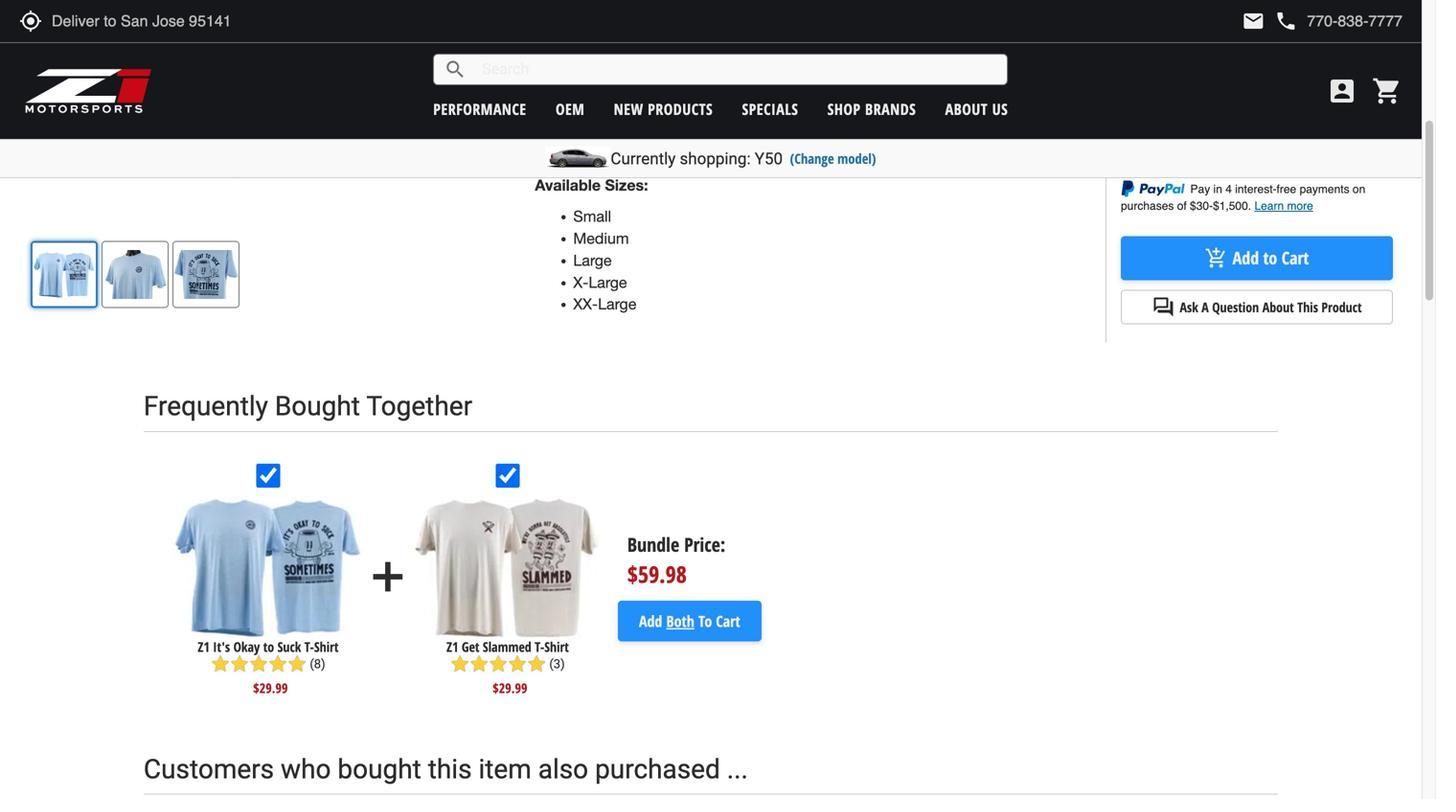 Task type: vqa. For each thing, say whether or not it's contained in the screenshot.
the America
no



Task type: locate. For each thing, give the bounding box(es) containing it.
Search search field
[[467, 55, 1007, 84]]

1 z1 from the left
[[198, 638, 210, 656]]

t- up (8)
[[305, 638, 314, 656]]

1 t- from the left
[[305, 638, 314, 656]]

large
[[573, 251, 612, 269], [589, 273, 627, 291], [598, 295, 637, 313]]

cart up this
[[1282, 246, 1309, 270]]

my_location
[[19, 10, 42, 33]]

knit
[[602, 145, 629, 162]]

0 horizontal spatial cart
[[716, 611, 740, 631]]

40%
[[573, 79, 606, 97]]

product
[[1322, 298, 1362, 316]]

0 horizontal spatial $29.99
[[253, 679, 288, 697]]

z1 inside z1 get slammed t-shirt star star star star star (3) $29.99
[[447, 638, 458, 656]]

1 shirt from the left
[[314, 638, 339, 656]]

bought
[[275, 390, 360, 422]]

...
[[727, 754, 748, 785]]

0 vertical spatial add
[[1233, 246, 1259, 270]]

star
[[211, 654, 230, 674], [230, 654, 249, 674], [249, 654, 268, 674], [268, 654, 288, 674], [288, 654, 307, 674], [451, 654, 470, 674], [470, 654, 489, 674], [489, 654, 508, 674], [508, 654, 527, 674], [527, 654, 546, 674]]

1 vertical spatial to
[[263, 638, 274, 656]]

z1 left it's
[[198, 638, 210, 656]]

mail phone
[[1242, 10, 1298, 33]]

mail
[[1242, 10, 1265, 33]]

1 vertical spatial about
[[1263, 298, 1294, 316]]

z1 inside z1 it's okay to suck t-shirt star star star star star (8) $29.99
[[198, 638, 210, 656]]

(8)
[[310, 657, 325, 671]]

cart
[[1282, 246, 1309, 270], [716, 611, 740, 631]]

also
[[538, 754, 589, 785]]

1 horizontal spatial cart
[[1282, 246, 1309, 270]]

phone
[[1275, 10, 1298, 33]]

to
[[1264, 246, 1278, 270], [263, 638, 274, 656]]

2 z1 from the left
[[447, 638, 458, 656]]

heathered
[[628, 101, 699, 119]]

mail link
[[1242, 10, 1265, 33]]

0 vertical spatial about
[[945, 99, 988, 119]]

t-
[[305, 638, 314, 656], [535, 638, 545, 656]]

6 star from the left
[[451, 654, 470, 674]]

small medium large x-large xx-large
[[573, 208, 637, 313]]

purchased
[[595, 754, 720, 785]]

1 horizontal spatial $29.99
[[493, 679, 527, 697]]

z1
[[198, 638, 210, 656], [447, 638, 458, 656]]

brands
[[865, 99, 916, 119]]

to
[[699, 611, 712, 631]]

3 star from the left
[[249, 654, 268, 674]]

search
[[444, 58, 467, 81]]

0 vertical spatial cart
[[1282, 246, 1309, 270]]

add
[[1233, 246, 1259, 270], [639, 611, 663, 631]]

question_answer ask a question about this product
[[1152, 295, 1362, 318]]

shirt up (8)
[[314, 638, 339, 656]]

model)
[[838, 149, 876, 168]]

incredibly soft
[[573, 35, 672, 53]]

available sizes:
[[535, 176, 648, 194]]

it's
[[213, 638, 230, 656]]

shopping:
[[680, 149, 751, 168]]

shirt inside z1 it's okay to suck t-shirt star star star star star (8) $29.99
[[314, 638, 339, 656]]

1 vertical spatial cart
[[716, 611, 740, 631]]

0 horizontal spatial shirt
[[314, 638, 339, 656]]

1 horizontal spatial t-
[[535, 638, 545, 656]]

1 vertical spatial large
[[589, 273, 627, 291]]

about
[[945, 99, 988, 119], [1263, 298, 1294, 316]]

account_box
[[1327, 76, 1358, 106]]

new
[[614, 99, 644, 119]]

1 horizontal spatial z1
[[447, 638, 458, 656]]

about left us
[[945, 99, 988, 119]]

ask
[[1180, 298, 1199, 316]]

shirt
[[314, 638, 339, 656], [545, 638, 569, 656]]

0 horizontal spatial to
[[263, 638, 274, 656]]

frequently
[[144, 390, 268, 422]]

to inside z1 it's okay to suck t-shirt star star star star star (8) $29.99
[[263, 638, 274, 656]]

price:
[[684, 531, 726, 558]]

slammed
[[483, 638, 532, 656]]

t- right slammed
[[535, 638, 545, 656]]

suck
[[278, 638, 301, 656]]

incredibly
[[573, 35, 640, 53]]

None checkbox
[[256, 464, 280, 488], [496, 464, 520, 488], [256, 464, 280, 488], [496, 464, 520, 488]]

bought
[[338, 754, 421, 785]]

z1 motorsports logo image
[[24, 67, 153, 115]]

1 horizontal spatial to
[[1264, 246, 1278, 270]]

to up question_answer ask a question about this product
[[1264, 246, 1278, 270]]

sizes:
[[605, 176, 648, 194]]

shirt inside z1 get slammed t-shirt star star star star star (3) $29.99
[[545, 638, 569, 656]]

2 t- from the left
[[535, 638, 545, 656]]

2 vertical spatial large
[[598, 295, 637, 313]]

1 horizontal spatial shirt
[[545, 638, 569, 656]]

cart right to
[[716, 611, 740, 631]]

bundle
[[628, 531, 680, 558]]

to left suck
[[263, 638, 274, 656]]

currently shopping: y50 (change model)
[[611, 149, 876, 168]]

available
[[535, 176, 601, 194]]

z1 for star
[[198, 638, 210, 656]]

2 star from the left
[[230, 654, 249, 674]]

1 horizontal spatial about
[[1263, 298, 1294, 316]]

account_box link
[[1322, 76, 1363, 106]]

shirt up (3)
[[545, 638, 569, 656]]

this
[[428, 754, 472, 785]]

soft
[[644, 35, 672, 53]]

cotton
[[649, 123, 696, 141]]

2 shirt from the left
[[545, 638, 569, 656]]

performance link
[[433, 99, 527, 119]]

0 horizontal spatial z1
[[198, 638, 210, 656]]

z1 get slammed t-shirt star star star star star (3) $29.99
[[447, 638, 569, 697]]

a
[[1202, 298, 1209, 316]]

$29.99
[[1160, 140, 1219, 171], [253, 679, 288, 697], [493, 679, 527, 697]]

add right the add_shopping_cart
[[1233, 246, 1259, 270]]

0 horizontal spatial t-
[[305, 638, 314, 656]]

0 horizontal spatial about
[[945, 99, 988, 119]]

z1 left the get
[[447, 638, 458, 656]]

question
[[1212, 298, 1259, 316]]

small
[[573, 208, 611, 225]]

$59.98
[[628, 559, 687, 590]]

add left both
[[639, 611, 663, 631]]

about us
[[945, 99, 1008, 119]]

about left this
[[1263, 298, 1294, 316]]

0 horizontal spatial add
[[639, 611, 663, 631]]



Task type: describe. For each thing, give the bounding box(es) containing it.
add_shopping_cart
[[1205, 247, 1228, 270]]

40% polyester slightly heathered ring spun cotton rib-knit collar
[[573, 79, 699, 162]]

ring
[[573, 123, 605, 141]]

oem
[[556, 99, 585, 119]]

shop brands link
[[828, 99, 916, 119]]

oem link
[[556, 99, 585, 119]]

customers
[[144, 754, 274, 785]]

1 star from the left
[[211, 654, 230, 674]]

customers who bought this item also purchased ...
[[144, 754, 748, 785]]

who
[[281, 754, 331, 785]]

(change model) link
[[790, 149, 876, 168]]

get
[[462, 638, 480, 656]]

t- inside z1 get slammed t-shirt star star star star star (3) $29.99
[[535, 638, 545, 656]]

both
[[666, 611, 695, 631]]

new products link
[[614, 99, 713, 119]]

xx-
[[573, 295, 598, 313]]

add
[[364, 553, 412, 601]]

cart for to
[[1282, 246, 1309, 270]]

medium
[[573, 230, 629, 247]]

10 star from the left
[[527, 654, 546, 674]]

(3)
[[549, 657, 565, 671]]

7 star from the left
[[470, 654, 489, 674]]

y50
[[755, 149, 783, 168]]

currently
[[611, 149, 676, 168]]

1 horizontal spatial add
[[1233, 246, 1259, 270]]

about inside question_answer ask a question about this product
[[1263, 298, 1294, 316]]

polyester
[[610, 79, 674, 97]]

phone link
[[1275, 10, 1403, 33]]

rib-
[[573, 145, 602, 162]]

shopping_cart
[[1372, 76, 1403, 106]]

shop brands
[[828, 99, 916, 119]]

0 vertical spatial to
[[1264, 246, 1278, 270]]

specials link
[[742, 99, 799, 119]]

t- inside z1 it's okay to suck t-shirt star star star star star (8) $29.99
[[305, 638, 314, 656]]

$29.99 inside z1 get slammed t-shirt star star star star star (3) $29.99
[[493, 679, 527, 697]]

bundle price: $59.98
[[628, 531, 726, 590]]

item
[[479, 754, 532, 785]]

question_answer
[[1152, 295, 1175, 318]]

together
[[366, 390, 472, 422]]

z1 for $29.99
[[447, 638, 458, 656]]

cart for to
[[716, 611, 740, 631]]

spun
[[609, 123, 645, 141]]

collar
[[634, 145, 674, 162]]

about us link
[[945, 99, 1008, 119]]

$29.99 inside z1 it's okay to suck t-shirt star star star star star (8) $29.99
[[253, 679, 288, 697]]

frequently bought together
[[144, 390, 472, 422]]

us
[[992, 99, 1008, 119]]

4 star from the left
[[268, 654, 288, 674]]

5 star from the left
[[288, 654, 307, 674]]

shop
[[828, 99, 861, 119]]

2 horizontal spatial $29.99
[[1160, 140, 1219, 171]]

z1 it's okay to suck t-shirt star star star star star (8) $29.99
[[198, 638, 339, 697]]

8 star from the left
[[489, 654, 508, 674]]

okay
[[233, 638, 260, 656]]

0 vertical spatial large
[[573, 251, 612, 269]]

add both to cart
[[639, 611, 740, 631]]

(change
[[790, 149, 834, 168]]

products
[[648, 99, 713, 119]]

add_shopping_cart add to cart
[[1205, 246, 1309, 270]]

slightly
[[573, 101, 623, 119]]

1 vertical spatial add
[[639, 611, 663, 631]]

this
[[1298, 298, 1319, 316]]

specials
[[742, 99, 799, 119]]

x-
[[573, 273, 589, 291]]

new products
[[614, 99, 713, 119]]

shopping_cart link
[[1367, 76, 1403, 106]]

performance
[[433, 99, 527, 119]]

9 star from the left
[[508, 654, 527, 674]]



